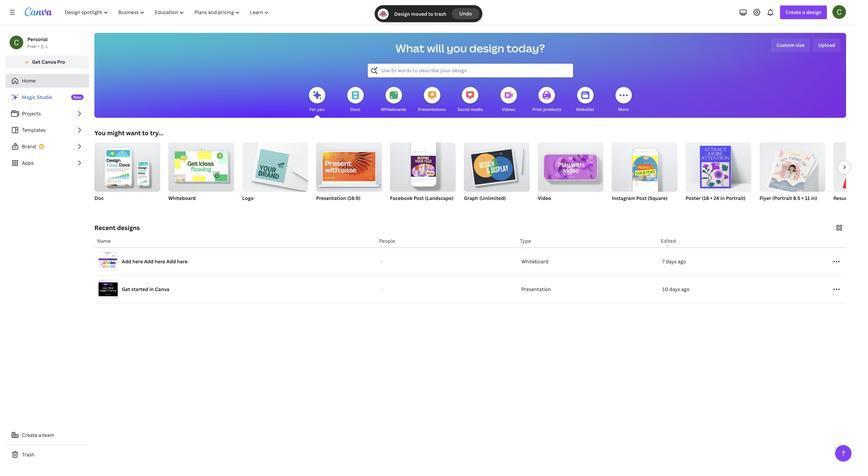 Task type: locate. For each thing, give the bounding box(es) containing it.
1 vertical spatial in
[[150, 286, 154, 292]]

resume group
[[834, 142, 858, 210]]

2 -- from the top
[[381, 288, 383, 291]]

in right 'started' on the left bottom
[[150, 286, 154, 292]]

post right facebook
[[414, 195, 424, 201]]

create up "custom size"
[[786, 9, 802, 15]]

0 vertical spatial whiteboard
[[168, 195, 196, 201]]

0 horizontal spatial you
[[317, 107, 325, 112]]

create
[[786, 9, 802, 15], [22, 432, 37, 438]]

whiteboard
[[168, 195, 196, 201], [522, 258, 549, 265]]

0 horizontal spatial post
[[414, 195, 424, 201]]

0 vertical spatial presentation
[[316, 195, 346, 201]]

0 horizontal spatial a
[[38, 432, 41, 438]]

--
[[381, 260, 383, 263], [381, 288, 383, 291]]

to left try... on the top of the page
[[142, 129, 149, 137]]

for
[[310, 107, 316, 112]]

0 horizontal spatial to
[[142, 129, 149, 137]]

1 vertical spatial canva
[[155, 286, 170, 292]]

graph
[[464, 195, 479, 201]]

in inside group
[[721, 195, 725, 201]]

0 vertical spatial get
[[32, 59, 40, 65]]

in
[[721, 195, 725, 201], [150, 286, 154, 292]]

team
[[42, 432, 54, 438]]

create inside create a team 'button'
[[22, 432, 37, 438]]

more
[[619, 107, 629, 112]]

projects
[[22, 110, 41, 117]]

0 vertical spatial to
[[429, 10, 434, 17]]

here
[[133, 258, 143, 265], [155, 258, 165, 265], [177, 258, 188, 265]]

2 horizontal spatial here
[[177, 258, 188, 265]]

upload
[[819, 42, 836, 48]]

a inside create a team 'button'
[[38, 432, 41, 438]]

0 vertical spatial a
[[803, 9, 806, 15]]

presentations button
[[418, 82, 446, 118]]

create left team
[[22, 432, 37, 438]]

create a design button
[[781, 5, 828, 19]]

0 horizontal spatial ×
[[711, 195, 713, 201]]

1 vertical spatial create
[[22, 432, 37, 438]]

list
[[5, 90, 89, 170]]

1 post from the left
[[414, 195, 424, 201]]

get
[[32, 59, 40, 65], [122, 286, 130, 292]]

0 horizontal spatial whiteboard
[[168, 195, 196, 201]]

10
[[663, 286, 669, 292]]

you
[[95, 129, 106, 137]]

a inside create a design dropdown button
[[803, 9, 806, 15]]

canva
[[42, 59, 56, 65], [155, 286, 170, 292]]

projects link
[[5, 107, 89, 121]]

1 horizontal spatial ×
[[802, 195, 805, 201]]

personal
[[27, 36, 48, 42]]

2 here from the left
[[155, 258, 165, 265]]

status
[[375, 5, 482, 22]]

ago right 7
[[678, 258, 687, 265]]

× left 11
[[802, 195, 805, 201]]

1 vertical spatial presentation
[[522, 286, 551, 292]]

×
[[711, 195, 713, 201], [802, 195, 805, 201]]

1 horizontal spatial in
[[721, 195, 725, 201]]

(portrait
[[773, 195, 793, 201]]

designs
[[117, 224, 140, 232]]

christina overa image
[[833, 5, 847, 19]]

0 vertical spatial you
[[447, 41, 468, 55]]

1 horizontal spatial presentation
[[522, 286, 551, 292]]

1 vertical spatial design
[[470, 41, 505, 55]]

days
[[666, 258, 677, 265], [670, 286, 681, 292]]

days right 7
[[666, 258, 677, 265]]

a up size
[[803, 9, 806, 15]]

0 vertical spatial --
[[381, 260, 383, 263]]

1 horizontal spatial here
[[155, 258, 165, 265]]

websites button
[[577, 82, 595, 118]]

graph (unlimited) group
[[464, 140, 530, 210]]

1 vertical spatial you
[[317, 107, 325, 112]]

1 vertical spatial get
[[122, 286, 130, 292]]

presentations
[[418, 107, 446, 112]]

media
[[471, 107, 483, 112]]

trash link
[[5, 448, 89, 462]]

design
[[807, 9, 822, 15], [470, 41, 505, 55]]

0 horizontal spatial create
[[22, 432, 37, 438]]

post left '(square)'
[[637, 195, 647, 201]]

1 horizontal spatial whiteboard
[[522, 258, 549, 265]]

might
[[107, 129, 125, 137]]

for you button
[[309, 82, 326, 118]]

1 -- from the top
[[381, 260, 383, 263]]

1 horizontal spatial get
[[122, 286, 130, 292]]

you might want to try...
[[95, 129, 164, 137]]

design up search search field
[[470, 41, 505, 55]]

1 vertical spatial to
[[142, 129, 149, 137]]

apps link
[[5, 156, 89, 170]]

name
[[97, 238, 111, 244]]

1 vertical spatial a
[[38, 432, 41, 438]]

11
[[806, 195, 811, 201]]

2 post from the left
[[637, 195, 647, 201]]

1 horizontal spatial a
[[803, 9, 806, 15]]

custom size button
[[772, 38, 811, 52]]

× left 24
[[711, 195, 713, 201]]

0 horizontal spatial canva
[[42, 59, 56, 65]]

1 horizontal spatial add
[[144, 258, 154, 265]]

get for get canva pro
[[32, 59, 40, 65]]

1 vertical spatial days
[[670, 286, 681, 292]]

whiteboards
[[381, 107, 407, 112]]

create inside create a design dropdown button
[[786, 9, 802, 15]]

design left the christina overa icon
[[807, 9, 822, 15]]

0 vertical spatial canva
[[42, 59, 56, 65]]

0 horizontal spatial here
[[133, 258, 143, 265]]

ago for 10 days ago
[[682, 286, 690, 292]]

started
[[131, 286, 148, 292]]

home
[[22, 77, 36, 84]]

a for design
[[803, 9, 806, 15]]

2 add from the left
[[144, 258, 154, 265]]

1 add from the left
[[122, 258, 131, 265]]

days right the 10
[[670, 286, 681, 292]]

a left team
[[38, 432, 41, 438]]

get left 'started' on the left bottom
[[122, 286, 130, 292]]

2 horizontal spatial add
[[167, 258, 176, 265]]

in right 24
[[721, 195, 725, 201]]

0 horizontal spatial add
[[122, 258, 131, 265]]

flyer (portrait 8.5 × 11 in) group
[[760, 140, 826, 210]]

you right "will"
[[447, 41, 468, 55]]

create a team button
[[5, 428, 89, 442]]

brand link
[[5, 140, 89, 153]]

-- for presentation
[[381, 288, 383, 291]]

(square)
[[648, 195, 668, 201]]

instagram post (square) group
[[612, 140, 678, 210]]

group for graph (unlimited)
[[464, 140, 530, 192]]

more button
[[616, 82, 632, 118]]

presentation
[[316, 195, 346, 201], [522, 286, 551, 292]]

group for presentation (16:9)
[[316, 140, 382, 192]]

post
[[414, 195, 424, 201], [637, 195, 647, 201]]

1 horizontal spatial create
[[786, 9, 802, 15]]

get inside button
[[32, 59, 40, 65]]

you inside button
[[317, 107, 325, 112]]

home link
[[5, 74, 89, 88]]

to left trash
[[429, 10, 434, 17]]

presentation inside group
[[316, 195, 346, 201]]

recent
[[95, 224, 116, 232]]

add
[[122, 258, 131, 265], [144, 258, 154, 265], [167, 258, 176, 265]]

8.5
[[794, 195, 801, 201]]

0 vertical spatial create
[[786, 9, 802, 15]]

0 vertical spatial design
[[807, 9, 822, 15]]

group for facebook post (landscape)
[[390, 140, 456, 192]]

1 vertical spatial --
[[381, 288, 383, 291]]

0 vertical spatial days
[[666, 258, 677, 265]]

get down the •
[[32, 59, 40, 65]]

1 vertical spatial ago
[[682, 286, 690, 292]]

ago for 7 days ago
[[678, 258, 687, 265]]

0 horizontal spatial get
[[32, 59, 40, 65]]

graph (unlimited)
[[464, 195, 506, 201]]

canva left pro
[[42, 59, 56, 65]]

0 vertical spatial in
[[721, 195, 725, 201]]

you right for
[[317, 107, 325, 112]]

1 horizontal spatial canva
[[155, 286, 170, 292]]

templates
[[22, 127, 46, 133]]

today?
[[507, 41, 546, 55]]

1 horizontal spatial post
[[637, 195, 647, 201]]

docs button
[[347, 82, 364, 118]]

0 vertical spatial ago
[[678, 258, 687, 265]]

pro
[[57, 59, 65, 65]]

0 horizontal spatial presentation
[[316, 195, 346, 201]]

-
[[381, 260, 382, 263], [382, 260, 383, 263], [381, 288, 382, 291], [382, 288, 383, 291]]

logo group
[[242, 140, 308, 210]]

1 horizontal spatial design
[[807, 9, 822, 15]]

ago right the 10
[[682, 286, 690, 292]]

undo button
[[452, 8, 480, 19]]

whiteboard inside group
[[168, 195, 196, 201]]

canva right 'started' on the left bottom
[[155, 286, 170, 292]]

undo
[[460, 10, 472, 17]]

custom
[[777, 42, 795, 48]]

get for get started in canva
[[122, 286, 130, 292]]

you
[[447, 41, 468, 55], [317, 107, 325, 112]]

7 days ago
[[663, 258, 687, 265]]

presentation (16:9)
[[316, 195, 361, 201]]

None search field
[[368, 64, 573, 77]]

group
[[95, 140, 160, 192], [168, 140, 234, 192], [242, 140, 308, 192], [316, 140, 382, 192], [390, 140, 456, 192], [464, 140, 530, 192], [538, 140, 604, 192], [612, 140, 678, 192], [686, 140, 752, 192], [760, 140, 826, 194], [834, 142, 858, 192]]

0 horizontal spatial design
[[470, 41, 505, 55]]



Task type: describe. For each thing, give the bounding box(es) containing it.
want
[[126, 129, 141, 137]]

trash
[[22, 451, 34, 458]]

social media button
[[458, 82, 483, 118]]

resume
[[834, 195, 853, 201]]

for you
[[310, 107, 325, 112]]

apps
[[22, 160, 34, 166]]

1 × from the left
[[711, 195, 713, 201]]

flyer (portrait 8.5 × 11 in)
[[760, 195, 818, 201]]

add here add here add here
[[122, 258, 188, 265]]

1 vertical spatial whiteboard
[[522, 258, 549, 265]]

get started in canva
[[122, 286, 170, 292]]

whiteboard group
[[168, 140, 234, 210]]

design inside dropdown button
[[807, 9, 822, 15]]

magic studio
[[22, 94, 52, 100]]

(unlimited)
[[480, 195, 506, 201]]

logo
[[242, 195, 254, 201]]

whiteboards button
[[381, 82, 407, 118]]

group for poster (18 × 24 in portrait)
[[686, 140, 752, 192]]

social
[[458, 107, 470, 112]]

days for 10
[[670, 286, 681, 292]]

type
[[520, 238, 532, 244]]

products
[[544, 107, 562, 112]]

days for 7
[[666, 258, 677, 265]]

create a design
[[786, 9, 822, 15]]

a for team
[[38, 432, 41, 438]]

7
[[663, 258, 665, 265]]

post for instagram
[[637, 195, 647, 201]]

1 horizontal spatial you
[[447, 41, 468, 55]]

presentation (16:9) group
[[316, 140, 382, 210]]

moved
[[412, 10, 428, 17]]

websites
[[577, 107, 595, 112]]

print products button
[[533, 82, 562, 118]]

group for whiteboard
[[168, 140, 234, 192]]

group for doc
[[95, 140, 160, 192]]

canva inside get canva pro button
[[42, 59, 56, 65]]

(landscape)
[[425, 195, 454, 201]]

list containing magic studio
[[5, 90, 89, 170]]

2 × from the left
[[802, 195, 805, 201]]

custom size
[[777, 42, 805, 48]]

group for flyer (portrait 8.5 × 11 in)
[[760, 140, 826, 194]]

recent designs
[[95, 224, 140, 232]]

poster (18 × 24 in portrait)
[[686, 195, 746, 201]]

10 days ago
[[663, 286, 690, 292]]

-- for whiteboard
[[381, 260, 383, 263]]

what
[[396, 41, 425, 55]]

portrait)
[[727, 195, 746, 201]]

(18
[[703, 195, 710, 201]]

studio
[[37, 94, 52, 100]]

will
[[427, 41, 445, 55]]

templates link
[[5, 123, 89, 137]]

people
[[379, 238, 395, 244]]

group for video
[[538, 140, 604, 192]]

3 here from the left
[[177, 258, 188, 265]]

presentation for presentation
[[522, 286, 551, 292]]

get canva pro button
[[5, 55, 89, 68]]

poster (18 × 24 in portrait) group
[[686, 140, 752, 210]]

design
[[395, 10, 410, 17]]

3 add from the left
[[167, 258, 176, 265]]

(16:9)
[[348, 195, 361, 201]]

status containing undo
[[375, 5, 482, 22]]

facebook post (landscape) group
[[390, 140, 456, 210]]

create a team
[[22, 432, 54, 438]]

print products
[[533, 107, 562, 112]]

post for facebook
[[414, 195, 424, 201]]

docs
[[351, 107, 361, 112]]

instagram post (square)
[[612, 195, 668, 201]]

print
[[533, 107, 543, 112]]

free •
[[27, 43, 39, 49]]

doc
[[95, 195, 104, 201]]

presentation for presentation (16:9)
[[316, 195, 346, 201]]

group for logo
[[242, 140, 308, 192]]

what will you design today?
[[396, 41, 546, 55]]

upload button
[[814, 38, 841, 52]]

social media
[[458, 107, 483, 112]]

edited
[[662, 238, 677, 244]]

video
[[538, 195, 552, 201]]

24
[[714, 195, 720, 201]]

videos
[[502, 107, 516, 112]]

new
[[73, 95, 82, 100]]

group for resume
[[834, 142, 858, 192]]

Search search field
[[382, 64, 560, 77]]

group for instagram post (square)
[[612, 140, 678, 192]]

facebook post (landscape)
[[390, 195, 454, 201]]

facebook
[[390, 195, 413, 201]]

1 here from the left
[[133, 258, 143, 265]]

size
[[797, 42, 805, 48]]

0 horizontal spatial in
[[150, 286, 154, 292]]

instagram
[[612, 195, 636, 201]]

top level navigation element
[[60, 5, 275, 19]]

create for create a design
[[786, 9, 802, 15]]

in)
[[812, 195, 818, 201]]

design moved to trash
[[395, 10, 447, 17]]

•
[[37, 43, 39, 49]]

free
[[27, 43, 36, 49]]

trash
[[435, 10, 447, 17]]

doc group
[[95, 140, 160, 210]]

create for create a team
[[22, 432, 37, 438]]

try...
[[150, 129, 164, 137]]

video group
[[538, 140, 604, 210]]

get canva pro
[[32, 59, 65, 65]]

1
[[46, 43, 48, 49]]

poster
[[686, 195, 701, 201]]

flyer
[[760, 195, 772, 201]]

1 horizontal spatial to
[[429, 10, 434, 17]]



Task type: vqa. For each thing, say whether or not it's contained in the screenshot.
Design button
no



